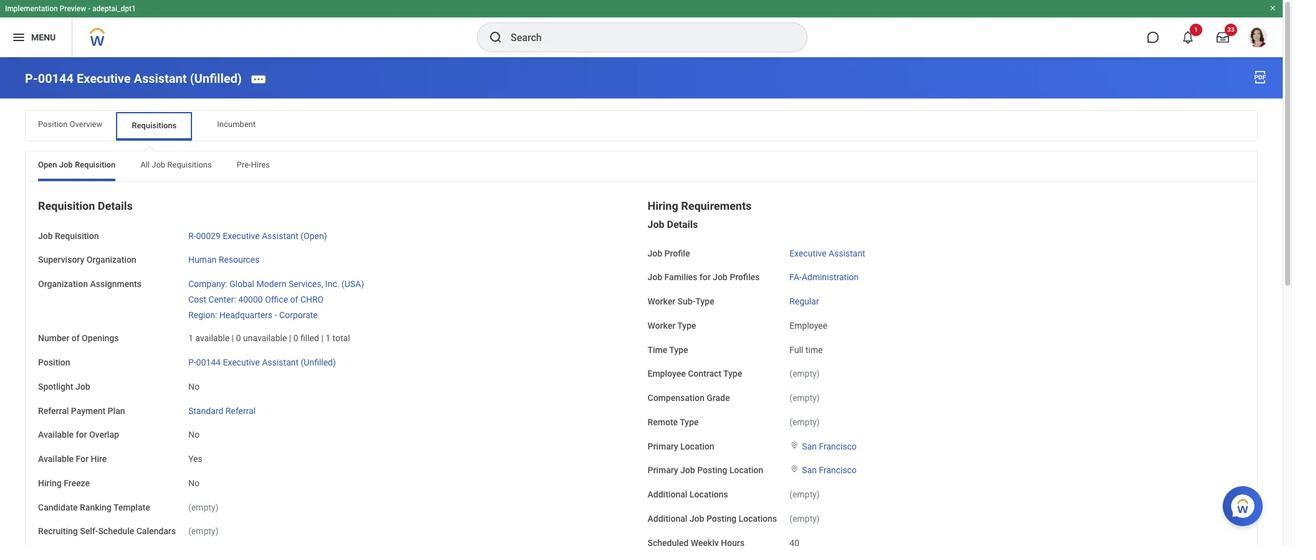 Task type: locate. For each thing, give the bounding box(es) containing it.
calendars
[[136, 527, 176, 537]]

additional locations
[[648, 490, 728, 500]]

job
[[59, 160, 73, 169], [152, 160, 165, 169], [648, 219, 665, 231], [38, 231, 53, 241], [648, 249, 662, 259], [648, 273, 662, 283], [713, 273, 728, 283], [75, 382, 90, 392], [680, 466, 695, 476], [690, 515, 704, 525]]

(empty) for candidate ranking template
[[188, 503, 219, 513]]

justify image
[[11, 30, 26, 45]]

preview
[[60, 4, 86, 13]]

1 no from the top
[[188, 382, 200, 392]]

p-00144 executive assistant (unfilled) main content
[[0, 57, 1283, 547]]

employee contract type
[[648, 370, 742, 380]]

available
[[38, 431, 74, 441], [38, 455, 74, 465]]

for left overlap
[[76, 431, 87, 441]]

location image for primary job posting location
[[790, 466, 800, 474]]

number of openings element
[[188, 326, 350, 345]]

tab list containing open job requisition
[[26, 151, 1257, 181]]

0 horizontal spatial |
[[232, 334, 234, 344]]

2 location image from the top
[[790, 466, 800, 474]]

0 vertical spatial position
[[38, 120, 68, 129]]

executive assistant link
[[790, 246, 865, 259]]

location image
[[790, 441, 800, 450], [790, 466, 800, 474]]

administration
[[802, 273, 859, 283]]

| right available
[[232, 334, 234, 344]]

additional for additional job posting locations
[[648, 515, 688, 525]]

1 vertical spatial primary
[[648, 466, 678, 476]]

1 horizontal spatial 00144
[[196, 358, 221, 368]]

2 vertical spatial no
[[188, 479, 200, 489]]

0 vertical spatial location
[[680, 442, 714, 452]]

requisition up supervisory organization on the left
[[55, 231, 99, 241]]

1 position from the top
[[38, 120, 68, 129]]

0 horizontal spatial 1
[[188, 334, 193, 344]]

organization up assignments
[[87, 255, 136, 265]]

requisitions up all at left top
[[132, 121, 177, 130]]

0 vertical spatial primary
[[648, 442, 678, 452]]

ranking
[[80, 503, 112, 513]]

candidate
[[38, 503, 78, 513]]

san francisco link for primary location
[[802, 440, 857, 452]]

details for requisition details
[[98, 199, 133, 213]]

1 vertical spatial (unfilled)
[[301, 358, 336, 368]]

2 francisco from the top
[[819, 466, 857, 476]]

0 vertical spatial no
[[188, 382, 200, 392]]

1 horizontal spatial -
[[275, 310, 277, 320]]

posting up the additional locations
[[697, 466, 727, 476]]

0 horizontal spatial referral
[[38, 406, 69, 416]]

1 vertical spatial tab list
[[26, 151, 1257, 181]]

p-
[[25, 71, 38, 86], [188, 358, 196, 368]]

employee for employee "element"
[[790, 321, 828, 331]]

job right all at left top
[[152, 160, 165, 169]]

position inside requisition details group
[[38, 358, 70, 368]]

0 vertical spatial -
[[88, 4, 91, 13]]

cost
[[188, 295, 206, 305]]

1 vertical spatial of
[[72, 334, 80, 344]]

2 san francisco link from the top
[[802, 464, 857, 476]]

1 horizontal spatial 0
[[293, 334, 298, 344]]

1 vertical spatial available
[[38, 455, 74, 465]]

tab list
[[26, 111, 1257, 141], [26, 151, 1257, 181]]

1 tab list from the top
[[26, 111, 1257, 141]]

(empty) for remote type
[[790, 418, 820, 428]]

0 vertical spatial tab list
[[26, 111, 1257, 141]]

1 horizontal spatial |
[[289, 334, 291, 344]]

1 vertical spatial employee
[[648, 370, 686, 380]]

1 horizontal spatial p-
[[188, 358, 196, 368]]

type for time type
[[669, 345, 688, 355]]

- right preview
[[88, 4, 91, 13]]

posting
[[697, 466, 727, 476], [707, 515, 737, 525]]

standard referral
[[188, 406, 256, 416]]

2 position from the top
[[38, 358, 70, 368]]

2 primary from the top
[[648, 466, 678, 476]]

0 horizontal spatial employee
[[648, 370, 686, 380]]

r-00029 executive assistant (open)
[[188, 231, 327, 241]]

referral
[[38, 406, 69, 416], [226, 406, 256, 416]]

requisitions right all at left top
[[167, 160, 212, 169]]

0 left filled
[[293, 334, 298, 344]]

modern
[[256, 280, 286, 290]]

requisition inside tab list
[[75, 160, 116, 169]]

full
[[790, 345, 803, 355]]

no up standard at the left bottom of page
[[188, 382, 200, 392]]

items selected list
[[188, 277, 384, 322]]

1 vertical spatial organization
[[38, 280, 88, 290]]

0 vertical spatial for
[[700, 273, 711, 283]]

worker up time
[[648, 321, 676, 331]]

executive up resources
[[223, 231, 260, 241]]

(unfilled)
[[190, 71, 242, 86], [301, 358, 336, 368]]

position down number
[[38, 358, 70, 368]]

families
[[665, 273, 697, 283]]

location image for primary location
[[790, 441, 800, 450]]

1 francisco from the top
[[819, 442, 857, 452]]

1 vertical spatial -
[[275, 310, 277, 320]]

locations
[[690, 490, 728, 500], [739, 515, 777, 525]]

executive
[[77, 71, 131, 86], [223, 231, 260, 241], [790, 249, 827, 259], [223, 358, 260, 368]]

hiring up candidate
[[38, 479, 62, 489]]

additional down the additional locations
[[648, 515, 688, 525]]

1 vertical spatial posting
[[707, 515, 737, 525]]

executive up fa-
[[790, 249, 827, 259]]

yes
[[188, 455, 202, 465]]

worker sub-type
[[648, 297, 714, 307]]

40000
[[238, 295, 263, 305]]

region:
[[188, 310, 217, 320]]

p-00144 executive assistant (unfilled) inside requisition details group
[[188, 358, 336, 368]]

for
[[700, 273, 711, 283], [76, 431, 87, 441]]

1 right "notifications large" image
[[1194, 26, 1198, 33]]

primary down primary location
[[648, 466, 678, 476]]

1 vertical spatial for
[[76, 431, 87, 441]]

p-00144 executive assistant (unfilled)
[[25, 71, 242, 86], [188, 358, 336, 368]]

primary down 'remote'
[[648, 442, 678, 452]]

job details group
[[648, 219, 1245, 547]]

location up additional job posting locations
[[730, 466, 763, 476]]

assistant
[[134, 71, 187, 86], [262, 231, 299, 241], [829, 249, 865, 259], [262, 358, 299, 368]]

details up job requisition
[[98, 199, 133, 213]]

0 horizontal spatial locations
[[690, 490, 728, 500]]

1 | from the left
[[232, 334, 234, 344]]

1 vertical spatial p-00144 executive assistant (unfilled)
[[188, 358, 336, 368]]

referral down spotlight in the left bottom of the page
[[38, 406, 69, 416]]

requisition down the overview
[[75, 160, 116, 169]]

referral payment plan
[[38, 406, 125, 416]]

3 | from the left
[[321, 334, 323, 344]]

self-
[[80, 527, 98, 537]]

job requisition
[[38, 231, 99, 241]]

job left families at the right of page
[[648, 273, 662, 283]]

view printable version (pdf) image
[[1253, 70, 1268, 85]]

type down sub-
[[677, 321, 696, 331]]

available for available for overlap
[[38, 431, 74, 441]]

1 vertical spatial francisco
[[819, 466, 857, 476]]

0 vertical spatial location image
[[790, 441, 800, 450]]

0 horizontal spatial details
[[98, 199, 133, 213]]

type
[[696, 297, 714, 307], [677, 321, 696, 331], [669, 345, 688, 355], [724, 370, 742, 380], [680, 418, 699, 428]]

0 vertical spatial of
[[290, 295, 298, 305]]

worker type
[[648, 321, 696, 331]]

for inside requisition details group
[[76, 431, 87, 441]]

2 horizontal spatial |
[[321, 334, 323, 344]]

posting for location
[[697, 466, 727, 476]]

(unfilled) down filled
[[301, 358, 336, 368]]

1 horizontal spatial locations
[[739, 515, 777, 525]]

hiring requirements
[[648, 199, 752, 213]]

1 worker from the top
[[648, 297, 676, 307]]

posting down the additional locations
[[707, 515, 737, 525]]

2 san from the top
[[802, 466, 817, 476]]

hiring up job details "button"
[[648, 199, 678, 213]]

type right time
[[669, 345, 688, 355]]

- inside menu banner
[[88, 4, 91, 13]]

1 horizontal spatial hiring
[[648, 199, 678, 213]]

employee for employee contract type
[[648, 370, 686, 380]]

1 additional from the top
[[648, 490, 688, 500]]

profile logan mcneil image
[[1248, 27, 1268, 50]]

1 location image from the top
[[790, 441, 800, 450]]

p- up spotlight job element
[[188, 358, 196, 368]]

0 horizontal spatial (unfilled)
[[190, 71, 242, 86]]

0 horizontal spatial hiring
[[38, 479, 62, 489]]

1 vertical spatial locations
[[739, 515, 777, 525]]

available up hiring freeze
[[38, 455, 74, 465]]

fa-
[[790, 273, 802, 283]]

no for hiring freeze
[[188, 479, 200, 489]]

2 0 from the left
[[293, 334, 298, 344]]

2 horizontal spatial 1
[[1194, 26, 1198, 33]]

inc.
[[325, 280, 339, 290]]

2 tab list from the top
[[26, 151, 1257, 181]]

employee up full time element
[[790, 321, 828, 331]]

cost center: 40000 office of chro link
[[188, 293, 324, 305]]

1 horizontal spatial for
[[700, 273, 711, 283]]

- for corporate
[[275, 310, 277, 320]]

available for overlap element
[[188, 423, 200, 442]]

0 vertical spatial employee
[[790, 321, 828, 331]]

1 san from the top
[[802, 442, 817, 452]]

assignments
[[90, 280, 141, 290]]

executive up the overview
[[77, 71, 131, 86]]

(usa)
[[342, 280, 364, 290]]

1 san francisco link from the top
[[802, 440, 857, 452]]

hires
[[251, 160, 270, 169]]

1 vertical spatial requisition
[[38, 199, 95, 213]]

1 horizontal spatial referral
[[226, 406, 256, 416]]

0 vertical spatial posting
[[697, 466, 727, 476]]

for right families at the right of page
[[700, 273, 711, 283]]

2 | from the left
[[289, 334, 291, 344]]

1 left total
[[326, 334, 330, 344]]

(unfilled) up incumbent
[[190, 71, 242, 86]]

1 vertical spatial worker
[[648, 321, 676, 331]]

position overview
[[38, 120, 102, 129]]

| right filled
[[321, 334, 323, 344]]

0 vertical spatial details
[[98, 199, 133, 213]]

1 referral from the left
[[38, 406, 69, 416]]

00144 inside requisition details group
[[196, 358, 221, 368]]

| left filled
[[289, 334, 291, 344]]

location
[[680, 442, 714, 452], [730, 466, 763, 476]]

1
[[1194, 26, 1198, 33], [188, 334, 193, 344], [326, 334, 330, 344]]

1 san francisco from the top
[[802, 442, 857, 452]]

organization
[[87, 255, 136, 265], [38, 280, 88, 290]]

2 additional from the top
[[648, 515, 688, 525]]

worker
[[648, 297, 676, 307], [648, 321, 676, 331]]

1 available from the top
[[38, 431, 74, 441]]

no down yes
[[188, 479, 200, 489]]

requisition up job requisition
[[38, 199, 95, 213]]

of up corporate
[[290, 295, 298, 305]]

0 vertical spatial worker
[[648, 297, 676, 307]]

-
[[88, 4, 91, 13], [275, 310, 277, 320]]

1 vertical spatial position
[[38, 358, 70, 368]]

profile
[[665, 249, 690, 259]]

additional
[[648, 490, 688, 500], [648, 515, 688, 525]]

1 available | 0 unavailable | 0 filled | 1 total
[[188, 334, 350, 344]]

worker left sub-
[[648, 297, 676, 307]]

1 primary from the top
[[648, 442, 678, 452]]

referral right standard at the left bottom of page
[[226, 406, 256, 416]]

organization down the supervisory
[[38, 280, 88, 290]]

position left the overview
[[38, 120, 68, 129]]

san francisco link for primary job posting location
[[802, 464, 857, 476]]

template
[[113, 503, 150, 513]]

francisco for primary job posting location
[[819, 466, 857, 476]]

0 vertical spatial san
[[802, 442, 817, 452]]

- inside items selected list
[[275, 310, 277, 320]]

1 vertical spatial requisitions
[[167, 160, 212, 169]]

1 vertical spatial details
[[667, 219, 698, 231]]

hiring inside requisition details group
[[38, 479, 62, 489]]

0 vertical spatial available
[[38, 431, 74, 441]]

0 down the headquarters
[[236, 334, 241, 344]]

sub-
[[678, 297, 696, 307]]

2 no from the top
[[188, 431, 200, 441]]

00144 down available
[[196, 358, 221, 368]]

headquarters
[[219, 310, 273, 320]]

remote type
[[648, 418, 699, 428]]

0 horizontal spatial 00144
[[38, 71, 74, 86]]

1 vertical spatial p-
[[188, 358, 196, 368]]

available up available for hire
[[38, 431, 74, 441]]

00144 down menu
[[38, 71, 74, 86]]

0 vertical spatial francisco
[[819, 442, 857, 452]]

1 vertical spatial location image
[[790, 466, 800, 474]]

0 vertical spatial hiring
[[648, 199, 678, 213]]

1 vertical spatial no
[[188, 431, 200, 441]]

|
[[232, 334, 234, 344], [289, 334, 291, 344], [321, 334, 323, 344]]

0 vertical spatial (unfilled)
[[190, 71, 242, 86]]

1 horizontal spatial employee
[[790, 321, 828, 331]]

human
[[188, 255, 217, 265]]

2 referral from the left
[[226, 406, 256, 416]]

filled
[[301, 334, 319, 344]]

0 horizontal spatial for
[[76, 431, 87, 441]]

1 left available
[[188, 334, 193, 344]]

primary
[[648, 442, 678, 452], [648, 466, 678, 476]]

details down 'hiring requirements'
[[667, 219, 698, 231]]

1 horizontal spatial details
[[667, 219, 698, 231]]

payment
[[71, 406, 105, 416]]

pre-
[[237, 160, 251, 169]]

0 horizontal spatial -
[[88, 4, 91, 13]]

0 vertical spatial san francisco link
[[802, 440, 857, 452]]

1 vertical spatial 00144
[[196, 358, 221, 368]]

1 vertical spatial san francisco
[[802, 466, 857, 476]]

san
[[802, 442, 817, 452], [802, 466, 817, 476]]

corporate
[[279, 310, 318, 320]]

job left profile at the right
[[648, 249, 662, 259]]

job right open
[[59, 160, 73, 169]]

1 vertical spatial san
[[802, 466, 817, 476]]

0 vertical spatial locations
[[690, 490, 728, 500]]

menu button
[[0, 17, 72, 57]]

executive down the unavailable
[[223, 358, 260, 368]]

0 horizontal spatial of
[[72, 334, 80, 344]]

type down compensation grade
[[680, 418, 699, 428]]

primary for primary job posting location
[[648, 466, 678, 476]]

san for primary location
[[802, 442, 817, 452]]

requisition
[[75, 160, 116, 169], [38, 199, 95, 213], [55, 231, 99, 241]]

0 vertical spatial additional
[[648, 490, 688, 500]]

- down office
[[275, 310, 277, 320]]

1 vertical spatial location
[[730, 466, 763, 476]]

(empty) for compensation grade
[[790, 394, 820, 404]]

1 vertical spatial additional
[[648, 515, 688, 525]]

(unfilled) inside requisition details group
[[301, 358, 336, 368]]

p- down menu "dropdown button"
[[25, 71, 38, 86]]

requisitions
[[132, 121, 177, 130], [167, 160, 212, 169]]

1 vertical spatial san francisco link
[[802, 464, 857, 476]]

employee
[[790, 321, 828, 331], [648, 370, 686, 380]]

details for job details
[[667, 219, 698, 231]]

candidate ranking template
[[38, 503, 150, 513]]

0 vertical spatial requisition
[[75, 160, 116, 169]]

location up primary job posting location
[[680, 442, 714, 452]]

san for primary job posting location
[[802, 466, 817, 476]]

0 vertical spatial p-
[[25, 71, 38, 86]]

1 vertical spatial hiring
[[38, 479, 62, 489]]

employee element
[[790, 319, 828, 331]]

0 horizontal spatial 0
[[236, 334, 241, 344]]

additional down primary job posting location
[[648, 490, 688, 500]]

of right number
[[72, 334, 80, 344]]

employee down time type in the bottom of the page
[[648, 370, 686, 380]]

number
[[38, 334, 69, 344]]

3 no from the top
[[188, 479, 200, 489]]

no up available for hire element
[[188, 431, 200, 441]]

0 vertical spatial san francisco
[[802, 442, 857, 452]]

2 san francisco from the top
[[802, 466, 857, 476]]

1 horizontal spatial (unfilled)
[[301, 358, 336, 368]]

1 horizontal spatial of
[[290, 295, 298, 305]]

available for hire element
[[188, 447, 202, 466]]

2 available from the top
[[38, 455, 74, 465]]

1 inside 1 button
[[1194, 26, 1198, 33]]

adeptai_dpt1
[[92, 4, 136, 13]]

2 worker from the top
[[648, 321, 676, 331]]

1 horizontal spatial 1
[[326, 334, 330, 344]]



Task type: describe. For each thing, give the bounding box(es) containing it.
overlap
[[89, 431, 119, 441]]

r-
[[188, 231, 196, 241]]

requisition details button
[[38, 199, 133, 213]]

compensation
[[648, 394, 705, 404]]

resources
[[219, 255, 260, 265]]

san francisco for primary job posting location
[[802, 466, 857, 476]]

time type
[[648, 345, 688, 355]]

of inside 'link'
[[290, 295, 298, 305]]

type for remote type
[[680, 418, 699, 428]]

1 horizontal spatial location
[[730, 466, 763, 476]]

hiring for hiring freeze
[[38, 479, 62, 489]]

0 vertical spatial 00144
[[38, 71, 74, 86]]

standard
[[188, 406, 223, 416]]

spotlight job
[[38, 382, 90, 392]]

0 horizontal spatial location
[[680, 442, 714, 452]]

standard referral link
[[188, 404, 256, 416]]

type down job families for job profiles in the right of the page
[[696, 297, 714, 307]]

time
[[648, 345, 668, 355]]

plan
[[108, 406, 125, 416]]

(open)
[[301, 231, 327, 241]]

fa-administration
[[790, 273, 859, 283]]

0 vertical spatial requisitions
[[132, 121, 177, 130]]

job down the additional locations
[[690, 515, 704, 525]]

1 0 from the left
[[236, 334, 241, 344]]

primary for primary location
[[648, 442, 678, 452]]

job up referral payment plan
[[75, 382, 90, 392]]

1 for 1
[[1194, 26, 1198, 33]]

job up the additional locations
[[680, 466, 695, 476]]

inbox large image
[[1217, 31, 1229, 44]]

human resources
[[188, 255, 260, 265]]

0 horizontal spatial p-
[[25, 71, 38, 86]]

available for available for hire
[[38, 455, 74, 465]]

requirements
[[681, 199, 752, 213]]

no for available for overlap
[[188, 431, 200, 441]]

type for worker type
[[677, 321, 696, 331]]

additional job posting locations
[[648, 515, 777, 525]]

requisition details
[[38, 199, 133, 213]]

no for spotlight job
[[188, 382, 200, 392]]

francisco for primary location
[[819, 442, 857, 452]]

job details
[[648, 219, 698, 231]]

hiring freeze
[[38, 479, 90, 489]]

0 vertical spatial p-00144 executive assistant (unfilled) link
[[25, 71, 242, 86]]

executive assistant
[[790, 249, 865, 259]]

position for position
[[38, 358, 70, 368]]

regular
[[790, 297, 819, 307]]

r-00029 executive assistant (open) link
[[188, 229, 327, 241]]

requisition details group
[[38, 199, 635, 547]]

tab list containing position overview
[[26, 111, 1257, 141]]

full time element
[[790, 343, 823, 355]]

time
[[806, 345, 823, 355]]

company: global modern services, inc. (usa)
[[188, 280, 364, 290]]

company:
[[188, 280, 227, 290]]

(empty) for employee contract type
[[790, 370, 820, 380]]

compensation grade
[[648, 394, 730, 404]]

00029
[[196, 231, 221, 241]]

open
[[38, 160, 57, 169]]

worker for worker type
[[648, 321, 676, 331]]

all job requisitions
[[140, 160, 212, 169]]

(empty) for additional locations
[[790, 490, 820, 500]]

number of openings
[[38, 334, 119, 344]]

p- inside requisition details group
[[188, 358, 196, 368]]

full time
[[790, 345, 823, 355]]

freeze
[[64, 479, 90, 489]]

1 button
[[1174, 24, 1203, 51]]

1 vertical spatial p-00144 executive assistant (unfilled) link
[[188, 356, 336, 368]]

open job requisition
[[38, 160, 116, 169]]

region: headquarters - corporate link
[[188, 308, 318, 320]]

services,
[[289, 280, 323, 290]]

referral inside standard referral link
[[226, 406, 256, 416]]

hiring for hiring requirements
[[648, 199, 678, 213]]

overview
[[70, 120, 102, 129]]

company: global modern services, inc. (usa) link
[[188, 277, 364, 290]]

human resources link
[[188, 253, 260, 265]]

available for overlap
[[38, 431, 119, 441]]

hire
[[91, 455, 107, 465]]

cost center: 40000 office of chro
[[188, 295, 324, 305]]

organization assignments
[[38, 280, 141, 290]]

for inside job details group
[[700, 273, 711, 283]]

job profile
[[648, 249, 690, 259]]

all
[[140, 160, 150, 169]]

contract
[[688, 370, 722, 380]]

regular link
[[790, 295, 819, 307]]

- for adeptai_dpt1
[[88, 4, 91, 13]]

available
[[195, 334, 230, 344]]

close environment banner image
[[1269, 4, 1277, 12]]

region: headquarters - corporate
[[188, 310, 318, 320]]

total
[[333, 334, 350, 344]]

for
[[76, 455, 89, 465]]

2 vertical spatial requisition
[[55, 231, 99, 241]]

type right contract
[[724, 370, 742, 380]]

schedule
[[98, 527, 134, 537]]

available for hire
[[38, 455, 107, 465]]

search image
[[488, 30, 503, 45]]

notifications large image
[[1182, 31, 1194, 44]]

assistant inside job details group
[[829, 249, 865, 259]]

implementation preview -   adeptai_dpt1
[[5, 4, 136, 13]]

implementation
[[5, 4, 58, 13]]

job up job profile
[[648, 219, 665, 231]]

hiring freeze element
[[188, 472, 200, 490]]

openings
[[82, 334, 119, 344]]

center:
[[208, 295, 236, 305]]

33
[[1228, 26, 1235, 33]]

posting for locations
[[707, 515, 737, 525]]

additional for additional locations
[[648, 490, 688, 500]]

remote
[[648, 418, 678, 428]]

primary job posting location
[[648, 466, 763, 476]]

primary location
[[648, 442, 714, 452]]

executive inside r-00029 executive assistant (open) link
[[223, 231, 260, 241]]

0 vertical spatial p-00144 executive assistant (unfilled)
[[25, 71, 242, 86]]

spotlight job element
[[188, 375, 200, 393]]

san francisco for primary location
[[802, 442, 857, 452]]

menu banner
[[0, 0, 1283, 57]]

chro
[[300, 295, 324, 305]]

global
[[229, 280, 254, 290]]

job details button
[[648, 219, 698, 231]]

33 button
[[1209, 24, 1237, 51]]

Search Workday  search field
[[511, 24, 782, 51]]

scheduled weekly hours element
[[790, 531, 799, 547]]

job left profiles
[[713, 273, 728, 283]]

(empty) for additional job posting locations
[[790, 515, 820, 525]]

job up the supervisory
[[38, 231, 53, 241]]

1 for 1 available | 0 unavailable | 0 filled | 1 total
[[188, 334, 193, 344]]

position for position overview
[[38, 120, 68, 129]]

supervisory organization
[[38, 255, 136, 265]]

job families for job profiles
[[648, 273, 760, 283]]

worker for worker sub-type
[[648, 297, 676, 307]]

fa-administration link
[[790, 270, 859, 283]]

grade
[[707, 394, 730, 404]]

incumbent
[[217, 120, 256, 129]]

0 vertical spatial organization
[[87, 255, 136, 265]]

executive inside executive assistant link
[[790, 249, 827, 259]]

(empty) for recruiting self-schedule calendars
[[188, 527, 219, 537]]



Task type: vqa. For each thing, say whether or not it's contained in the screenshot.


